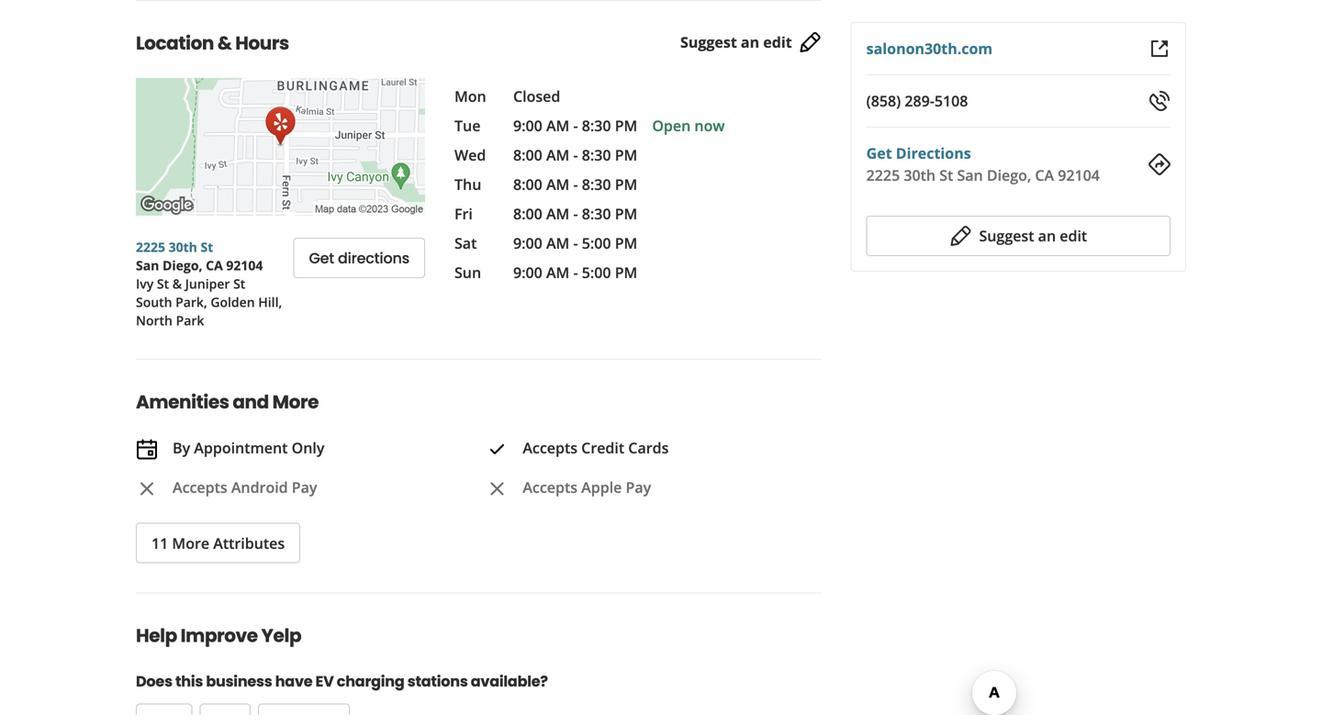 Task type: vqa. For each thing, say whether or not it's contained in the screenshot.
Location
yes



Task type: describe. For each thing, give the bounding box(es) containing it.
- for thu
[[573, 174, 578, 194]]

does
[[136, 671, 172, 692]]

closed
[[513, 86, 560, 106]]

9:00 am - 8:30 pm
[[513, 116, 638, 135]]

help improve yelp element
[[107, 593, 822, 715]]

8:00 am - 8:30 pm for wed
[[513, 145, 638, 165]]

group inside help improve yelp element
[[136, 704, 691, 715]]

directions
[[338, 248, 410, 269]]

thu
[[455, 174, 482, 194]]

8:30 for thu
[[582, 174, 611, 194]]

(858) 289-5108
[[867, 91, 968, 111]]

south
[[136, 293, 172, 311]]

accepts android pay
[[173, 477, 317, 497]]

30th inside 2225 30th st san diego, ca 92104 ivy st & juniper st south park, golden hill, north park
[[169, 238, 197, 256]]

by appointment only
[[173, 438, 325, 458]]

this
[[175, 671, 203, 692]]

8:30 for wed
[[582, 145, 611, 165]]

- for wed
[[573, 145, 578, 165]]

improve
[[181, 623, 258, 649]]

pm for sat
[[615, 233, 638, 253]]

8:30 for fri
[[582, 204, 611, 224]]

available?
[[471, 671, 548, 692]]

business
[[206, 671, 272, 692]]

24 reservation v2 image
[[136, 438, 158, 460]]

accepts for accepts android pay
[[173, 477, 227, 497]]

1 horizontal spatial more
[[272, 389, 319, 415]]

edit inside button
[[1060, 226, 1087, 246]]

24 external link v2 image
[[1149, 38, 1171, 60]]

golden
[[211, 293, 255, 311]]

amenities and more element
[[107, 359, 836, 564]]

get directions link
[[293, 238, 425, 278]]

24 directions v2 image
[[1149, 153, 1171, 175]]

park,
[[176, 293, 207, 311]]

apple
[[581, 477, 622, 497]]

by
[[173, 438, 190, 458]]

sun
[[455, 263, 481, 282]]

8:00 am - 8:30 pm for thu
[[513, 174, 638, 194]]

suggest an edit inside the location & hours "element"
[[680, 32, 792, 52]]

9:00 for sun
[[513, 263, 543, 282]]

ca inside 2225 30th st san diego, ca 92104 ivy st & juniper st south park, golden hill, north park
[[206, 257, 223, 274]]

pm for sun
[[615, 263, 638, 282]]

location & hours element
[[107, 0, 851, 330]]

1 horizontal spatial &
[[217, 30, 232, 56]]

have
[[275, 671, 313, 692]]

- for tue
[[573, 116, 578, 135]]

san inside 2225 30th st san diego, ca 92104 ivy st & juniper st south park, golden hill, north park
[[136, 257, 159, 274]]

24 close v2 image
[[136, 478, 158, 500]]

tue
[[455, 116, 481, 135]]

hours
[[235, 30, 289, 56]]

accepts for accepts credit cards
[[523, 438, 578, 458]]

credit
[[581, 438, 625, 458]]

san inside get directions 2225 30th st san diego, ca 92104
[[957, 165, 983, 185]]

st up the juniper
[[201, 238, 213, 256]]

pm for wed
[[615, 145, 638, 165]]

30th inside get directions 2225 30th st san diego, ca 92104
[[904, 165, 936, 185]]

get directions 2225 30th st san diego, ca 92104
[[867, 143, 1100, 185]]

diego, inside 2225 30th st san diego, ca 92104 ivy st & juniper st south park, golden hill, north park
[[163, 257, 203, 274]]

92104 inside get directions 2225 30th st san diego, ca 92104
[[1058, 165, 1100, 185]]

suggest an edit button
[[867, 216, 1171, 256]]

am for wed
[[546, 145, 570, 165]]

8:00 am - 8:30 pm for fri
[[513, 204, 638, 224]]

get for get directions
[[309, 248, 334, 269]]

ivy
[[136, 275, 154, 292]]

salonon30th.com
[[867, 39, 993, 58]]

accepts credit cards
[[523, 438, 669, 458]]

am for fri
[[546, 204, 570, 224]]

accepts apple pay
[[523, 477, 651, 497]]

8:00 for thu
[[513, 174, 543, 194]]

cards
[[628, 438, 669, 458]]

9:00 am - 5:00 pm for sun
[[513, 263, 638, 282]]

- for fri
[[573, 204, 578, 224]]

android
[[231, 477, 288, 497]]

more inside dropdown button
[[172, 534, 209, 553]]

an inside the location & hours "element"
[[741, 32, 760, 52]]

appointment
[[194, 438, 288, 458]]

location & hours
[[136, 30, 289, 56]]

am for sun
[[546, 263, 570, 282]]

& inside 2225 30th st san diego, ca 92104 ivy st & juniper st south park, golden hill, north park
[[172, 275, 182, 292]]

289-
[[905, 91, 935, 111]]

hill,
[[258, 293, 282, 311]]



Task type: locate. For each thing, give the bounding box(es) containing it.
0 vertical spatial suggest
[[680, 32, 737, 52]]

2 8:30 from the top
[[582, 145, 611, 165]]

1 vertical spatial suggest
[[979, 226, 1034, 246]]

salonon30th.com link
[[867, 39, 993, 58]]

0 vertical spatial 92104
[[1058, 165, 1100, 185]]

juniper
[[185, 275, 230, 292]]

(858)
[[867, 91, 901, 111]]

0 vertical spatial more
[[272, 389, 319, 415]]

1 vertical spatial suggest an edit
[[979, 226, 1087, 246]]

30th
[[904, 165, 936, 185], [169, 238, 197, 256]]

2225 30th st link
[[136, 238, 213, 256]]

1 - from the top
[[573, 116, 578, 135]]

1 horizontal spatial 92104
[[1058, 165, 1100, 185]]

0 vertical spatial 5:00
[[582, 233, 611, 253]]

fri
[[455, 204, 473, 224]]

1 horizontal spatial ca
[[1035, 165, 1054, 185]]

1 horizontal spatial suggest
[[979, 226, 1034, 246]]

1 vertical spatial an
[[1038, 226, 1056, 246]]

2225 up ivy
[[136, 238, 165, 256]]

get left the directions
[[309, 248, 334, 269]]

9:00 right the "sun"
[[513, 263, 543, 282]]

5:00
[[582, 233, 611, 253], [582, 263, 611, 282]]

30th down get directions link
[[904, 165, 936, 185]]

san
[[957, 165, 983, 185], [136, 257, 159, 274]]

9:00
[[513, 116, 543, 135], [513, 233, 543, 253], [513, 263, 543, 282]]

yelp
[[261, 623, 301, 649]]

92104 left 24 directions v2 image
[[1058, 165, 1100, 185]]

- for sun
[[573, 263, 578, 282]]

get
[[867, 143, 892, 163], [309, 248, 334, 269]]

6 pm from the top
[[615, 263, 638, 282]]

accepts
[[523, 438, 578, 458], [173, 477, 227, 497], [523, 477, 578, 497]]

1 horizontal spatial 2225
[[867, 165, 900, 185]]

1 vertical spatial ca
[[206, 257, 223, 274]]

get down (858)
[[867, 143, 892, 163]]

0 vertical spatial 8:00 am - 8:30 pm
[[513, 145, 638, 165]]

0 vertical spatial 8:00
[[513, 145, 543, 165]]

suggest an edit
[[680, 32, 792, 52], [979, 226, 1087, 246]]

1 pay from the left
[[292, 477, 317, 497]]

ca up the juniper
[[206, 257, 223, 274]]

1 vertical spatial diego,
[[163, 257, 203, 274]]

0 vertical spatial 2225
[[867, 165, 900, 185]]

accepts down by
[[173, 477, 227, 497]]

get directions link
[[867, 143, 971, 163]]

0 horizontal spatial suggest an edit
[[680, 32, 792, 52]]

11
[[152, 534, 168, 553]]

5108
[[935, 91, 968, 111]]

location
[[136, 30, 214, 56]]

9:00 for tue
[[513, 116, 543, 135]]

24 checkmark v2 image
[[486, 438, 508, 460]]

get directions
[[309, 248, 410, 269]]

2 vertical spatial 9:00
[[513, 263, 543, 282]]

8:00 am - 8:30 pm
[[513, 145, 638, 165], [513, 174, 638, 194], [513, 204, 638, 224]]

0 horizontal spatial 2225
[[136, 238, 165, 256]]

8:00 right fri
[[513, 204, 543, 224]]

suggest an edit left 24 pencil v2 image
[[680, 32, 792, 52]]

more right 11
[[172, 534, 209, 553]]

wed
[[455, 145, 486, 165]]

-
[[573, 116, 578, 135], [573, 145, 578, 165], [573, 174, 578, 194], [573, 204, 578, 224], [573, 233, 578, 253], [573, 263, 578, 282]]

& left 'hours'
[[217, 30, 232, 56]]

more
[[272, 389, 319, 415], [172, 534, 209, 553]]

suggest inside button
[[979, 226, 1034, 246]]

sat
[[455, 233, 477, 253]]

st right ivy
[[157, 275, 169, 292]]

accepts for accepts apple pay
[[523, 477, 578, 497]]

pm for thu
[[615, 174, 638, 194]]

diego, up the suggest an edit button
[[987, 165, 1031, 185]]

1 horizontal spatial 30th
[[904, 165, 936, 185]]

24 close v2 image
[[486, 478, 508, 500]]

1 vertical spatial 2225
[[136, 238, 165, 256]]

9:00 down the closed
[[513, 116, 543, 135]]

24 pencil v2 image
[[950, 225, 972, 247]]

get inside get directions 2225 30th st san diego, ca 92104
[[867, 143, 892, 163]]

8:00 right thu
[[513, 174, 543, 194]]

11 more attributes button
[[136, 523, 300, 564]]

4 8:30 from the top
[[582, 204, 611, 224]]

amenities and more
[[136, 389, 319, 415]]

0 horizontal spatial diego,
[[163, 257, 203, 274]]

attributes
[[213, 534, 285, 553]]

map image
[[136, 78, 425, 216]]

8:00 down 9:00 am - 8:30 pm
[[513, 145, 543, 165]]

an inside button
[[1038, 226, 1056, 246]]

4 pm from the top
[[615, 204, 638, 224]]

8:30
[[582, 116, 611, 135], [582, 145, 611, 165], [582, 174, 611, 194], [582, 204, 611, 224]]

5 am from the top
[[546, 233, 570, 253]]

2 5:00 from the top
[[582, 263, 611, 282]]

1 vertical spatial san
[[136, 257, 159, 274]]

30th up the juniper
[[169, 238, 197, 256]]

3 8:00 am - 8:30 pm from the top
[[513, 204, 638, 224]]

only
[[292, 438, 325, 458]]

1 vertical spatial 30th
[[169, 238, 197, 256]]

am for tue
[[546, 116, 570, 135]]

pay down only
[[292, 477, 317, 497]]

open now
[[652, 116, 725, 135]]

san down directions at the top of the page
[[957, 165, 983, 185]]

stations
[[407, 671, 468, 692]]

6 am from the top
[[546, 263, 570, 282]]

diego, down '2225 30th st' link on the top of page
[[163, 257, 203, 274]]

pm for fri
[[615, 204, 638, 224]]

3 8:30 from the top
[[582, 174, 611, 194]]

pay for accepts apple pay
[[626, 477, 651, 497]]

now
[[695, 116, 725, 135]]

0 vertical spatial ca
[[1035, 165, 1054, 185]]

2225
[[867, 165, 900, 185], [136, 238, 165, 256]]

1 am from the top
[[546, 116, 570, 135]]

1 vertical spatial 8:00 am - 8:30 pm
[[513, 174, 638, 194]]

group
[[136, 704, 691, 715]]

0 vertical spatial diego,
[[987, 165, 1031, 185]]

8:00
[[513, 145, 543, 165], [513, 174, 543, 194], [513, 204, 543, 224]]

2225 inside get directions 2225 30th st san diego, ca 92104
[[867, 165, 900, 185]]

1 horizontal spatial an
[[1038, 226, 1056, 246]]

diego, inside get directions 2225 30th st san diego, ca 92104
[[987, 165, 1031, 185]]

& up the park,
[[172, 275, 182, 292]]

pay
[[292, 477, 317, 497], [626, 477, 651, 497]]

san up ivy
[[136, 257, 159, 274]]

1 8:30 from the top
[[582, 116, 611, 135]]

2 vertical spatial 8:00
[[513, 204, 543, 224]]

charging
[[337, 671, 405, 692]]

0 horizontal spatial an
[[741, 32, 760, 52]]

2 - from the top
[[573, 145, 578, 165]]

1 vertical spatial &
[[172, 275, 182, 292]]

3 - from the top
[[573, 174, 578, 194]]

8:00 for wed
[[513, 145, 543, 165]]

1 vertical spatial get
[[309, 248, 334, 269]]

1 9:00 am - 5:00 pm from the top
[[513, 233, 638, 253]]

suggest up now
[[680, 32, 737, 52]]

an right 24 pencil v2 icon
[[1038, 226, 1056, 246]]

1 horizontal spatial get
[[867, 143, 892, 163]]

1 vertical spatial 5:00
[[582, 263, 611, 282]]

8:30 for tue
[[582, 116, 611, 135]]

- for sat
[[573, 233, 578, 253]]

am
[[546, 116, 570, 135], [546, 145, 570, 165], [546, 174, 570, 194], [546, 204, 570, 224], [546, 233, 570, 253], [546, 263, 570, 282]]

edit inside the location & hours "element"
[[763, 32, 792, 52]]

help
[[136, 623, 177, 649]]

ca up the suggest an edit button
[[1035, 165, 1054, 185]]

2 pm from the top
[[615, 145, 638, 165]]

st down directions at the top of the page
[[940, 165, 953, 185]]

&
[[217, 30, 232, 56], [172, 275, 182, 292]]

5 - from the top
[[573, 233, 578, 253]]

5:00 for sun
[[582, 263, 611, 282]]

amenities
[[136, 389, 229, 415]]

8:00 for fri
[[513, 204, 543, 224]]

suggest an edit inside button
[[979, 226, 1087, 246]]

0 horizontal spatial san
[[136, 257, 159, 274]]

1 9:00 from the top
[[513, 116, 543, 135]]

3 8:00 from the top
[[513, 204, 543, 224]]

24 pencil v2 image
[[800, 31, 822, 53]]

0 horizontal spatial &
[[172, 275, 182, 292]]

3 pm from the top
[[615, 174, 638, 194]]

92104
[[1058, 165, 1100, 185], [226, 257, 263, 274]]

2 9:00 from the top
[[513, 233, 543, 253]]

mon
[[455, 86, 486, 106]]

st up golden
[[233, 275, 245, 292]]

0 horizontal spatial 30th
[[169, 238, 197, 256]]

1 horizontal spatial diego,
[[987, 165, 1031, 185]]

0 vertical spatial suggest an edit
[[680, 32, 792, 52]]

2 am from the top
[[546, 145, 570, 165]]

0 horizontal spatial 92104
[[226, 257, 263, 274]]

0 vertical spatial &
[[217, 30, 232, 56]]

open
[[652, 116, 691, 135]]

ca
[[1035, 165, 1054, 185], [206, 257, 223, 274]]

suggest
[[680, 32, 737, 52], [979, 226, 1034, 246]]

0 vertical spatial 30th
[[904, 165, 936, 185]]

does this business have ev charging stations available?
[[136, 671, 548, 692]]

9:00 am - 5:00 pm
[[513, 233, 638, 253], [513, 263, 638, 282]]

2 9:00 am - 5:00 pm from the top
[[513, 263, 638, 282]]

3 9:00 from the top
[[513, 263, 543, 282]]

1 horizontal spatial suggest an edit
[[979, 226, 1087, 246]]

11 more attributes
[[152, 534, 285, 553]]

0 horizontal spatial get
[[309, 248, 334, 269]]

2 pay from the left
[[626, 477, 651, 497]]

0 horizontal spatial more
[[172, 534, 209, 553]]

2 vertical spatial 8:00 am - 8:30 pm
[[513, 204, 638, 224]]

0 vertical spatial san
[[957, 165, 983, 185]]

9:00 am - 5:00 pm for sat
[[513, 233, 638, 253]]

1 8:00 am - 8:30 pm from the top
[[513, 145, 638, 165]]

pay right apple
[[626, 477, 651, 497]]

1 vertical spatial 9:00
[[513, 233, 543, 253]]

1 horizontal spatial edit
[[1060, 226, 1087, 246]]

5 pm from the top
[[615, 233, 638, 253]]

pm
[[615, 116, 638, 135], [615, 145, 638, 165], [615, 174, 638, 194], [615, 204, 638, 224], [615, 233, 638, 253], [615, 263, 638, 282]]

0 vertical spatial edit
[[763, 32, 792, 52]]

1 horizontal spatial san
[[957, 165, 983, 185]]

9:00 right 'sat'
[[513, 233, 543, 253]]

1 vertical spatial edit
[[1060, 226, 1087, 246]]

ev
[[316, 671, 334, 692]]

an left 24 pencil v2 image
[[741, 32, 760, 52]]

1 vertical spatial 9:00 am - 5:00 pm
[[513, 263, 638, 282]]

suggest an edit link
[[680, 31, 822, 53]]

help improve yelp
[[136, 623, 301, 649]]

0 vertical spatial get
[[867, 143, 892, 163]]

accepts left credit
[[523, 438, 578, 458]]

north
[[136, 312, 173, 329]]

0 vertical spatial 9:00 am - 5:00 pm
[[513, 233, 638, 253]]

1 8:00 from the top
[[513, 145, 543, 165]]

2 8:00 from the top
[[513, 174, 543, 194]]

1 vertical spatial 8:00
[[513, 174, 543, 194]]

more right and
[[272, 389, 319, 415]]

9:00 for sat
[[513, 233, 543, 253]]

0 horizontal spatial pay
[[292, 477, 317, 497]]

2 8:00 am - 8:30 pm from the top
[[513, 174, 638, 194]]

suggest inside the location & hours "element"
[[680, 32, 737, 52]]

park
[[176, 312, 204, 329]]

0 vertical spatial an
[[741, 32, 760, 52]]

st inside get directions 2225 30th st san diego, ca 92104
[[940, 165, 953, 185]]

1 pm from the top
[[615, 116, 638, 135]]

ca inside get directions 2225 30th st san diego, ca 92104
[[1035, 165, 1054, 185]]

an
[[741, 32, 760, 52], [1038, 226, 1056, 246]]

and
[[233, 389, 269, 415]]

directions
[[896, 143, 971, 163]]

get inside get directions link
[[309, 248, 334, 269]]

st
[[940, 165, 953, 185], [201, 238, 213, 256], [157, 275, 169, 292], [233, 275, 245, 292]]

4 - from the top
[[573, 204, 578, 224]]

2225 down get directions link
[[867, 165, 900, 185]]

suggest an edit right 24 pencil v2 icon
[[979, 226, 1087, 246]]

6 - from the top
[[573, 263, 578, 282]]

3 am from the top
[[546, 174, 570, 194]]

accepts left apple
[[523, 477, 578, 497]]

2225 inside 2225 30th st san diego, ca 92104 ivy st & juniper st south park, golden hill, north park
[[136, 238, 165, 256]]

pay for accepts android pay
[[292, 477, 317, 497]]

0 horizontal spatial ca
[[206, 257, 223, 274]]

suggest right 24 pencil v2 icon
[[979, 226, 1034, 246]]

am for sat
[[546, 233, 570, 253]]

get for get directions 2225 30th st san diego, ca 92104
[[867, 143, 892, 163]]

1 vertical spatial more
[[172, 534, 209, 553]]

pm for tue
[[615, 116, 638, 135]]

92104 inside 2225 30th st san diego, ca 92104 ivy st & juniper st south park, golden hill, north park
[[226, 257, 263, 274]]

1 horizontal spatial pay
[[626, 477, 651, 497]]

1 5:00 from the top
[[582, 233, 611, 253]]

0 vertical spatial 9:00
[[513, 116, 543, 135]]

1 vertical spatial 92104
[[226, 257, 263, 274]]

diego,
[[987, 165, 1031, 185], [163, 257, 203, 274]]

5:00 for sat
[[582, 233, 611, 253]]

am for thu
[[546, 174, 570, 194]]

24 phone v2 image
[[1149, 90, 1171, 112]]

2225 30th st san diego, ca 92104 ivy st & juniper st south park, golden hill, north park
[[136, 238, 282, 329]]

0 horizontal spatial suggest
[[680, 32, 737, 52]]

0 horizontal spatial edit
[[763, 32, 792, 52]]

92104 up golden
[[226, 257, 263, 274]]

4 am from the top
[[546, 204, 570, 224]]

edit
[[763, 32, 792, 52], [1060, 226, 1087, 246]]



